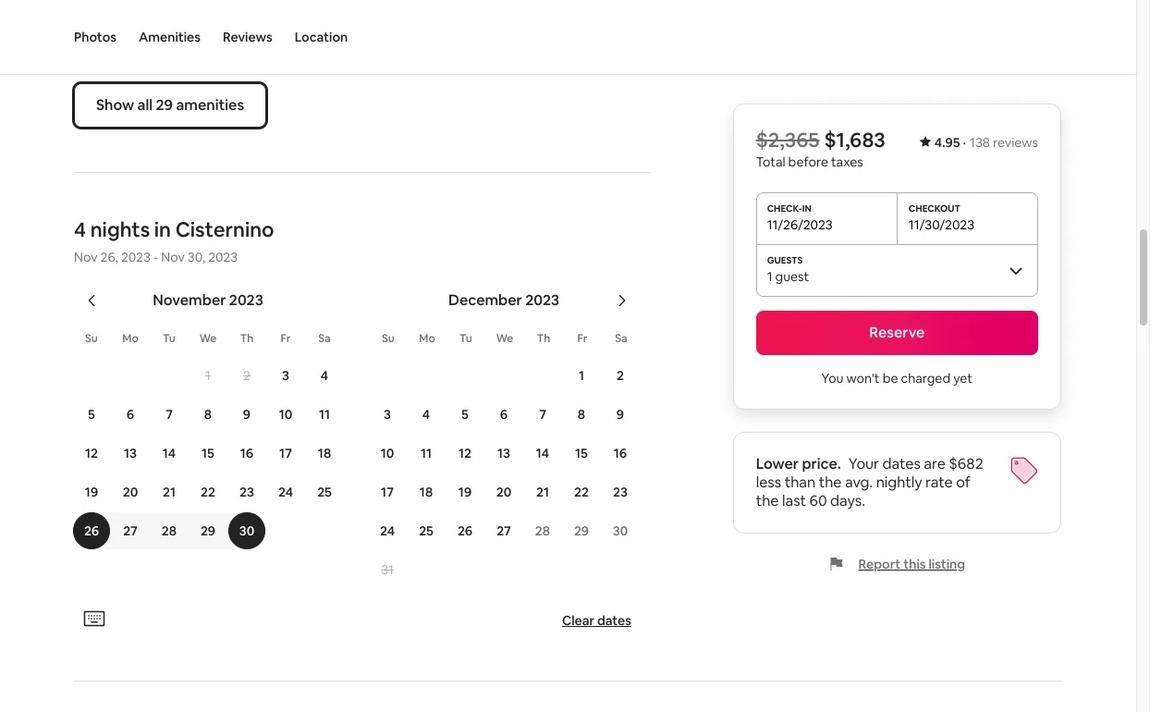 Task type: vqa. For each thing, say whether or not it's contained in the screenshot.
the 22 button
yes



Task type: locate. For each thing, give the bounding box(es) containing it.
1 21 button from the left
[[150, 474, 189, 511]]

1 button
[[189, 357, 228, 394], [562, 357, 601, 394]]

27
[[123, 523, 138, 539], [497, 523, 511, 539]]

10
[[279, 406, 293, 423], [381, 445, 394, 462]]

0 horizontal spatial 1
[[205, 367, 211, 384]]

28 for 1st 28 button
[[162, 523, 177, 539]]

tu down november
[[163, 331, 176, 346]]

you
[[822, 370, 844, 387]]

1 horizontal spatial fr
[[578, 331, 588, 346]]

12 button
[[72, 435, 111, 472], [446, 435, 485, 472]]

15 button
[[189, 435, 228, 472], [562, 435, 601, 472]]

1 12 from the left
[[85, 445, 98, 462]]

2 15 button from the left
[[562, 435, 601, 472]]

tu down december
[[460, 331, 473, 346]]

13
[[124, 445, 137, 462], [498, 445, 511, 462]]

7
[[166, 406, 173, 423], [539, 406, 547, 423]]

november
[[153, 290, 226, 310]]

2 19 from the left
[[459, 484, 472, 500]]

2 20 button from the left
[[485, 474, 524, 511]]

22 button
[[189, 474, 228, 511], [562, 474, 601, 511]]

1 26 button from the left
[[72, 512, 111, 549]]

november 2023
[[153, 290, 263, 310]]

1 8 button from the left
[[189, 396, 228, 433]]

less
[[756, 473, 782, 492]]

0 horizontal spatial 5
[[88, 406, 95, 423]]

8 for 2nd the 8 button from right
[[204, 406, 212, 423]]

1 horizontal spatial 9
[[617, 406, 624, 423]]

8
[[204, 406, 212, 423], [578, 406, 586, 423]]

1 horizontal spatial 11
[[421, 445, 432, 462]]

1 22 from the left
[[201, 484, 215, 500]]

2 for december 2023
[[617, 367, 624, 384]]

2 5 button from the left
[[446, 396, 485, 433]]

you won't be charged yet
[[822, 370, 973, 387]]

1 vertical spatial 24
[[380, 523, 395, 539]]

0 horizontal spatial 8 button
[[189, 396, 228, 433]]

3 button
[[266, 357, 305, 394], [368, 396, 407, 433]]

0 horizontal spatial 3 button
[[266, 357, 305, 394]]

1 horizontal spatial 26 button
[[446, 512, 485, 549]]

0 horizontal spatial 7
[[166, 406, 173, 423]]

6
[[127, 406, 134, 423], [500, 406, 508, 423]]

8 button
[[189, 396, 228, 433], [562, 396, 601, 433]]

4 button
[[305, 357, 344, 394], [407, 396, 446, 433]]

1 2 from the left
[[243, 367, 251, 384]]

14
[[163, 445, 176, 462], [536, 445, 550, 462]]

19 for 1st '19' button from the left
[[85, 484, 98, 500]]

2023 left -
[[121, 249, 151, 265]]

10 button
[[266, 396, 305, 433], [368, 435, 407, 472]]

1 horizontal spatial 12 button
[[446, 435, 485, 472]]

2 19 button from the left
[[446, 474, 485, 511]]

4 inside 4 nights in cisternino nov 26, 2023 - nov 30, 2023
[[74, 216, 86, 242]]

dates right clear
[[597, 612, 632, 629]]

0 horizontal spatial 15 button
[[189, 435, 228, 472]]

1 19 from the left
[[85, 484, 98, 500]]

26
[[84, 523, 99, 539], [458, 523, 473, 539]]

0 vertical spatial 10
[[279, 406, 293, 423]]

mo
[[122, 331, 139, 346], [419, 331, 435, 346]]

1 horizontal spatial 6 button
[[485, 396, 524, 433]]

2 16 from the left
[[614, 445, 627, 462]]

2 7 from the left
[[539, 406, 547, 423]]

·
[[963, 134, 967, 151]]

1 horizontal spatial 20
[[496, 484, 512, 500]]

1 horizontal spatial dates
[[883, 454, 921, 474]]

25 button
[[305, 474, 344, 511], [407, 512, 446, 549]]

1 vertical spatial 10
[[381, 445, 394, 462]]

7 button
[[150, 396, 189, 433], [524, 396, 562, 433]]

nov
[[74, 249, 98, 265], [161, 249, 185, 265]]

1 for december 2023
[[579, 367, 585, 384]]

2 8 from the left
[[578, 406, 586, 423]]

0 horizontal spatial 27
[[123, 523, 138, 539]]

the left avg.
[[819, 473, 842, 492]]

1 16 from the left
[[240, 445, 254, 462]]

0 horizontal spatial 25
[[317, 484, 332, 500]]

1 horizontal spatial 5
[[462, 406, 469, 423]]

0 horizontal spatial 28
[[162, 523, 177, 539]]

28 button
[[150, 512, 189, 549], [524, 512, 562, 549]]

tu
[[163, 331, 176, 346], [460, 331, 473, 346]]

1 horizontal spatial 3
[[384, 406, 391, 423]]

won't
[[847, 370, 880, 387]]

0 horizontal spatial 26
[[84, 523, 99, 539]]

1 horizontal spatial 30
[[613, 523, 628, 539]]

nights
[[90, 216, 150, 242]]

17 for top 17 button
[[279, 445, 292, 462]]

1 horizontal spatial 13
[[498, 445, 511, 462]]

2023 right december
[[526, 290, 560, 310]]

1 vertical spatial dates
[[597, 612, 632, 629]]

clear dates
[[562, 612, 632, 629]]

9
[[243, 406, 251, 423], [617, 406, 624, 423]]

1 horizontal spatial 2
[[617, 367, 624, 384]]

9 button
[[228, 396, 266, 433], [601, 396, 640, 433]]

1 horizontal spatial 12
[[459, 445, 472, 462]]

1 horizontal spatial 20 button
[[485, 474, 524, 511]]

2 14 button from the left
[[524, 435, 562, 472]]

1 su from the left
[[85, 331, 98, 346]]

1
[[767, 268, 773, 285], [205, 367, 211, 384], [579, 367, 585, 384]]

2 28 from the left
[[535, 523, 550, 539]]

19
[[85, 484, 98, 500], [459, 484, 472, 500]]

rate
[[926, 473, 953, 492]]

in
[[154, 216, 171, 242]]

21
[[163, 484, 176, 500], [536, 484, 549, 500]]

1 horizontal spatial 16 button
[[601, 435, 640, 472]]

2 we from the left
[[496, 331, 514, 346]]

2023 right november
[[229, 290, 263, 310]]

2 26 button from the left
[[446, 512, 485, 549]]

1 horizontal spatial 22 button
[[562, 474, 601, 511]]

2 horizontal spatial 4
[[423, 406, 430, 423]]

1 horizontal spatial su
[[382, 331, 395, 346]]

2 horizontal spatial 1
[[767, 268, 773, 285]]

0 vertical spatial 18
[[318, 445, 331, 462]]

0 horizontal spatial 30 button
[[228, 512, 266, 549]]

1 horizontal spatial 15
[[575, 445, 588, 462]]

0 horizontal spatial dates
[[597, 612, 632, 629]]

1 th from the left
[[240, 331, 254, 346]]

16 for first 16 button from right
[[614, 445, 627, 462]]

0 horizontal spatial su
[[85, 331, 98, 346]]

1 button for december 2023
[[562, 357, 601, 394]]

1 horizontal spatial 16
[[614, 445, 627, 462]]

0 horizontal spatial 9
[[243, 406, 251, 423]]

nov right -
[[161, 249, 185, 265]]

2 21 button from the left
[[524, 474, 562, 511]]

0 vertical spatial 18 button
[[305, 435, 344, 472]]

4
[[74, 216, 86, 242], [321, 367, 328, 384], [423, 406, 430, 423]]

17 for the bottom 17 button
[[381, 484, 394, 500]]

16 button
[[228, 435, 266, 472], [601, 435, 640, 472]]

1 guest button
[[756, 244, 1039, 296]]

0 horizontal spatial 6
[[127, 406, 134, 423]]

1 tu from the left
[[163, 331, 176, 346]]

23 button
[[228, 474, 266, 511], [601, 474, 640, 511]]

2023 right 30,
[[208, 249, 238, 265]]

0 horizontal spatial 13 button
[[111, 435, 150, 472]]

2 15 from the left
[[575, 445, 588, 462]]

1 horizontal spatial 7
[[539, 406, 547, 423]]

than
[[785, 473, 816, 492]]

2 14 from the left
[[536, 445, 550, 462]]

5
[[88, 406, 95, 423], [462, 406, 469, 423]]

0 horizontal spatial 24 button
[[266, 474, 305, 511]]

14 for 2nd 14 button
[[536, 445, 550, 462]]

2023
[[121, 249, 151, 265], [208, 249, 238, 265], [229, 290, 263, 310], [526, 290, 560, 310]]

0 horizontal spatial mo
[[122, 331, 139, 346]]

31 button
[[368, 551, 407, 588]]

18
[[318, 445, 331, 462], [420, 484, 433, 500]]

1 15 button from the left
[[189, 435, 228, 472]]

yet
[[954, 370, 973, 387]]

1 mo from the left
[[122, 331, 139, 346]]

0 horizontal spatial 28 button
[[150, 512, 189, 549]]

0 horizontal spatial 14 button
[[150, 435, 189, 472]]

1 22 button from the left
[[189, 474, 228, 511]]

11 for 11 button to the left
[[319, 406, 330, 423]]

0 horizontal spatial 10
[[279, 406, 293, 423]]

1 28 from the left
[[162, 523, 177, 539]]

th down december 2023 on the top of page
[[537, 331, 551, 346]]

20
[[123, 484, 138, 500], [496, 484, 512, 500]]

1 horizontal spatial 25 button
[[407, 512, 446, 549]]

2 1 button from the left
[[562, 357, 601, 394]]

0 horizontal spatial 5 button
[[72, 396, 111, 433]]

1 vertical spatial 18
[[420, 484, 433, 500]]

24 button
[[266, 474, 305, 511], [368, 512, 407, 549]]

1 16 button from the left
[[228, 435, 266, 472]]

0 horizontal spatial 1 button
[[189, 357, 228, 394]]

0 horizontal spatial 11
[[319, 406, 330, 423]]

1 horizontal spatial 14
[[536, 445, 550, 462]]

2 8 button from the left
[[562, 396, 601, 433]]

1 vertical spatial 3
[[384, 406, 391, 423]]

1 7 from the left
[[166, 406, 173, 423]]

1 horizontal spatial 13 button
[[485, 435, 524, 472]]

2 27 from the left
[[497, 523, 511, 539]]

0 horizontal spatial 15
[[202, 445, 215, 462]]

0 horizontal spatial 2 button
[[228, 357, 266, 394]]

1 horizontal spatial 1 button
[[562, 357, 601, 394]]

29
[[156, 95, 173, 115], [201, 523, 216, 539], [574, 523, 589, 539]]

28
[[162, 523, 177, 539], [535, 523, 550, 539]]

1 horizontal spatial 3 button
[[368, 396, 407, 433]]

18 for rightmost 18 button
[[420, 484, 433, 500]]

0 vertical spatial 25
[[317, 484, 332, 500]]

1 1 button from the left
[[189, 357, 228, 394]]

1 14 from the left
[[163, 445, 176, 462]]

carbon monoxide alarm
[[111, 25, 275, 44]]

2 30 button from the left
[[601, 512, 640, 549]]

report this listing button
[[829, 556, 966, 573]]

14 button
[[150, 435, 189, 472], [524, 435, 562, 472]]

1 27 from the left
[[123, 523, 138, 539]]

0 horizontal spatial 12
[[85, 445, 98, 462]]

2 su from the left
[[382, 331, 395, 346]]

0 horizontal spatial 3
[[282, 367, 289, 384]]

1 sa from the left
[[318, 331, 331, 346]]

1 horizontal spatial 22
[[574, 484, 589, 500]]

11 button
[[305, 396, 344, 433], [407, 435, 446, 472]]

2 13 from the left
[[498, 445, 511, 462]]

7 for 2nd 7 button
[[539, 406, 547, 423]]

1 8 from the left
[[204, 406, 212, 423]]

1 13 from the left
[[124, 445, 137, 462]]

2
[[243, 367, 251, 384], [617, 367, 624, 384]]

0 horizontal spatial 13
[[124, 445, 137, 462]]

0 vertical spatial 3
[[282, 367, 289, 384]]

1 5 button from the left
[[72, 396, 111, 433]]

2 mo from the left
[[419, 331, 435, 346]]

29 for first 29 button from the right
[[574, 523, 589, 539]]

we
[[199, 331, 217, 346], [496, 331, 514, 346]]

1 horizontal spatial 19
[[459, 484, 472, 500]]

your
[[849, 454, 880, 474]]

0 horizontal spatial 8
[[204, 406, 212, 423]]

27 for 1st the 27 button
[[123, 523, 138, 539]]

1 vertical spatial 11 button
[[407, 435, 446, 472]]

th
[[240, 331, 254, 346], [537, 331, 551, 346]]

dates inside your dates are $682 less than the avg. nightly rate of the last 60 days.
[[883, 454, 921, 474]]

30 button
[[228, 512, 266, 549], [601, 512, 640, 549]]

1 horizontal spatial nov
[[161, 249, 185, 265]]

we down november 2023 at the left of page
[[199, 331, 217, 346]]

1 vertical spatial 4 button
[[407, 396, 446, 433]]

1 20 from the left
[[123, 484, 138, 500]]

1 horizontal spatial th
[[537, 331, 551, 346]]

0 horizontal spatial 17 button
[[266, 435, 305, 472]]

th down november 2023 at the left of page
[[240, 331, 254, 346]]

13 button
[[111, 435, 150, 472], [485, 435, 524, 472]]

0 horizontal spatial 17
[[279, 445, 292, 462]]

1 fr from the left
[[281, 331, 291, 346]]

2 button
[[228, 357, 266, 394], [601, 357, 640, 394]]

we down december 2023 on the top of page
[[496, 331, 514, 346]]

2 22 from the left
[[574, 484, 589, 500]]

2 22 button from the left
[[562, 474, 601, 511]]

days.
[[831, 491, 866, 511]]

reserve
[[870, 323, 925, 342]]

12
[[85, 445, 98, 462], [459, 445, 472, 462]]

2 2 from the left
[[617, 367, 624, 384]]

dates left are
[[883, 454, 921, 474]]

1 29 button from the left
[[189, 512, 228, 549]]

0 horizontal spatial 9 button
[[228, 396, 266, 433]]

15
[[202, 445, 215, 462], [575, 445, 588, 462]]

1 horizontal spatial 29 button
[[562, 512, 601, 549]]

dates inside button
[[597, 612, 632, 629]]

2 12 from the left
[[459, 445, 472, 462]]

1 2 button from the left
[[228, 357, 266, 394]]

0 horizontal spatial 2
[[243, 367, 251, 384]]

0 horizontal spatial nov
[[74, 249, 98, 265]]

0 vertical spatial 17 button
[[266, 435, 305, 472]]

0 vertical spatial dates
[[883, 454, 921, 474]]

1 horizontal spatial 4
[[321, 367, 328, 384]]

22 for first "22" button from right
[[574, 484, 589, 500]]

1 13 button from the left
[[111, 435, 150, 472]]

the left last on the right bottom of the page
[[756, 491, 779, 511]]

0 horizontal spatial 20 button
[[111, 474, 150, 511]]

1 horizontal spatial 28
[[535, 523, 550, 539]]

27 for 2nd the 27 button from left
[[497, 523, 511, 539]]

1 vertical spatial 17
[[381, 484, 394, 500]]

0 horizontal spatial th
[[240, 331, 254, 346]]

1 horizontal spatial 1
[[579, 367, 585, 384]]

nov left 26,
[[74, 249, 98, 265]]

25 for topmost '25' button
[[317, 484, 332, 500]]

2 13 button from the left
[[485, 435, 524, 472]]

0 horizontal spatial 26 button
[[72, 512, 111, 549]]

2 2 button from the left
[[601, 357, 640, 394]]



Task type: describe. For each thing, give the bounding box(es) containing it.
1 horizontal spatial 11 button
[[407, 435, 446, 472]]

11/30/2023
[[909, 216, 975, 233]]

charged
[[901, 370, 951, 387]]

reviews
[[223, 29, 273, 45]]

0 horizontal spatial 24
[[278, 484, 293, 500]]

7 for first 7 button from the left
[[166, 406, 173, 423]]

1 guest
[[767, 268, 810, 285]]

2 9 from the left
[[617, 406, 624, 423]]

2 30 from the left
[[613, 523, 628, 539]]

1 14 button from the left
[[150, 435, 189, 472]]

taxes
[[832, 154, 864, 170]]

avg.
[[845, 473, 873, 492]]

of
[[957, 473, 971, 492]]

1 horizontal spatial 10
[[381, 445, 394, 462]]

1 for november 2023
[[205, 367, 211, 384]]

14 for 1st 14 button from left
[[163, 445, 176, 462]]

1 30 button from the left
[[228, 512, 266, 549]]

4 nights in cisternino nov 26, 2023 - nov 30, 2023
[[74, 216, 274, 265]]

1 inside 1 guest popup button
[[767, 268, 773, 285]]

$1,683
[[825, 127, 886, 153]]

2 16 button from the left
[[601, 435, 640, 472]]

show
[[96, 95, 134, 115]]

1 23 button from the left
[[228, 474, 266, 511]]

$2,365 $1,683 total before taxes
[[756, 127, 886, 170]]

reviews button
[[223, 0, 273, 74]]

2 button for november 2023
[[228, 357, 266, 394]]

2 29 button from the left
[[562, 512, 601, 549]]

0 horizontal spatial 18 button
[[305, 435, 344, 472]]

total
[[756, 154, 786, 170]]

lower
[[756, 454, 799, 474]]

2 12 button from the left
[[446, 435, 485, 472]]

2 23 button from the left
[[601, 474, 640, 511]]

amenities
[[139, 29, 201, 45]]

1 6 button from the left
[[111, 396, 150, 433]]

1 vertical spatial 25 button
[[407, 512, 446, 549]]

december 2023
[[448, 290, 560, 310]]

138
[[970, 134, 991, 151]]

last
[[783, 491, 807, 511]]

dates for your
[[883, 454, 921, 474]]

0 vertical spatial 10 button
[[266, 396, 305, 433]]

19 for 2nd '19' button from left
[[459, 484, 472, 500]]

calendar application
[[52, 271, 1151, 605]]

be
[[883, 370, 899, 387]]

reviews
[[993, 134, 1039, 151]]

18 for the leftmost 18 button
[[318, 445, 331, 462]]

2 6 from the left
[[500, 406, 508, 423]]

25 for '25' button to the bottom
[[419, 523, 434, 539]]

16 for 2nd 16 button from the right
[[240, 445, 254, 462]]

8 for first the 8 button from the right
[[578, 406, 586, 423]]

0 horizontal spatial 29
[[156, 95, 173, 115]]

before
[[789, 154, 829, 170]]

1 horizontal spatial the
[[819, 473, 842, 492]]

22 for first "22" button from the left
[[201, 484, 215, 500]]

1 9 button from the left
[[228, 396, 266, 433]]

11/26/2023
[[767, 216, 833, 233]]

1 we from the left
[[199, 331, 217, 346]]

dates for clear
[[597, 612, 632, 629]]

location button
[[295, 0, 348, 74]]

cisternino
[[175, 216, 274, 242]]

2 vertical spatial 4
[[423, 406, 430, 423]]

60
[[810, 491, 827, 511]]

1 vertical spatial 17 button
[[368, 474, 407, 511]]

1 20 button from the left
[[111, 474, 150, 511]]

31
[[381, 561, 394, 578]]

0 horizontal spatial the
[[756, 491, 779, 511]]

4.95 · 138 reviews
[[935, 134, 1039, 151]]

2 5 from the left
[[462, 406, 469, 423]]

carbon
[[111, 25, 162, 44]]

1 30 from the left
[[239, 523, 255, 539]]

1 12 button from the left
[[72, 435, 111, 472]]

1 21 from the left
[[163, 484, 176, 500]]

2 28 button from the left
[[524, 512, 562, 549]]

show all 29 amenities
[[96, 95, 244, 115]]

2 21 from the left
[[536, 484, 549, 500]]

report
[[859, 556, 901, 573]]

report this listing
[[859, 556, 966, 573]]

lower price.
[[756, 454, 842, 474]]

1 vertical spatial 4
[[321, 367, 328, 384]]

1 9 from the left
[[243, 406, 251, 423]]

1 6 from the left
[[127, 406, 134, 423]]

guest
[[776, 268, 810, 285]]

nightly
[[877, 473, 923, 492]]

-
[[153, 249, 158, 265]]

28 for first 28 button from the right
[[535, 523, 550, 539]]

2 6 button from the left
[[485, 396, 524, 433]]

2 9 button from the left
[[601, 396, 640, 433]]

0 vertical spatial 3 button
[[266, 357, 305, 394]]

1 7 button from the left
[[150, 396, 189, 433]]

1 19 button from the left
[[72, 474, 111, 511]]

alarm
[[236, 25, 275, 44]]

2 nov from the left
[[161, 249, 185, 265]]

11 for right 11 button
[[421, 445, 432, 462]]

1 5 from the left
[[88, 406, 95, 423]]

your dates are $682 less than the avg. nightly rate of the last 60 days.
[[756, 454, 984, 511]]

1 26 from the left
[[84, 523, 99, 539]]

2 7 button from the left
[[524, 396, 562, 433]]

amenities button
[[139, 0, 201, 74]]

0 horizontal spatial 4 button
[[305, 357, 344, 394]]

0 horizontal spatial 11 button
[[305, 396, 344, 433]]

1 28 button from the left
[[150, 512, 189, 549]]

2 23 from the left
[[613, 484, 628, 500]]

all
[[137, 95, 153, 115]]

1 vertical spatial 24 button
[[368, 512, 407, 549]]

1 nov from the left
[[74, 249, 98, 265]]

2 27 button from the left
[[485, 512, 524, 549]]

photos button
[[74, 0, 117, 74]]

photos
[[74, 29, 117, 45]]

1 horizontal spatial 18 button
[[407, 474, 446, 511]]

29 for 2nd 29 button from the right
[[201, 523, 216, 539]]

2 fr from the left
[[578, 331, 588, 346]]

30,
[[188, 249, 205, 265]]

1 27 button from the left
[[111, 512, 150, 549]]

listing
[[929, 556, 966, 573]]

price.
[[802, 454, 842, 474]]

26,
[[100, 249, 118, 265]]

2 th from the left
[[537, 331, 551, 346]]

monoxide
[[165, 25, 233, 44]]

2 20 from the left
[[496, 484, 512, 500]]

2 tu from the left
[[460, 331, 473, 346]]

amenities
[[176, 95, 244, 115]]

clear
[[562, 612, 595, 629]]

1 23 from the left
[[240, 484, 254, 500]]

2 for november 2023
[[243, 367, 251, 384]]

location
[[295, 29, 348, 45]]

clear dates button
[[555, 605, 639, 636]]

2 button for december 2023
[[601, 357, 640, 394]]

reserve button
[[756, 311, 1039, 355]]

$682
[[949, 454, 984, 474]]

1 button for november 2023
[[189, 357, 228, 394]]

1 15 from the left
[[202, 445, 215, 462]]

this
[[904, 556, 926, 573]]

december
[[448, 290, 522, 310]]

0 vertical spatial 24 button
[[266, 474, 305, 511]]

are
[[924, 454, 946, 474]]

show all 29 amenities button
[[74, 83, 267, 128]]

1 horizontal spatial 10 button
[[368, 435, 407, 472]]

$2,365
[[756, 127, 820, 153]]

1 horizontal spatial 4 button
[[407, 396, 446, 433]]

2 26 from the left
[[458, 523, 473, 539]]

2 sa from the left
[[615, 331, 628, 346]]

0 vertical spatial 25 button
[[305, 474, 344, 511]]

4.95
[[935, 134, 961, 151]]



